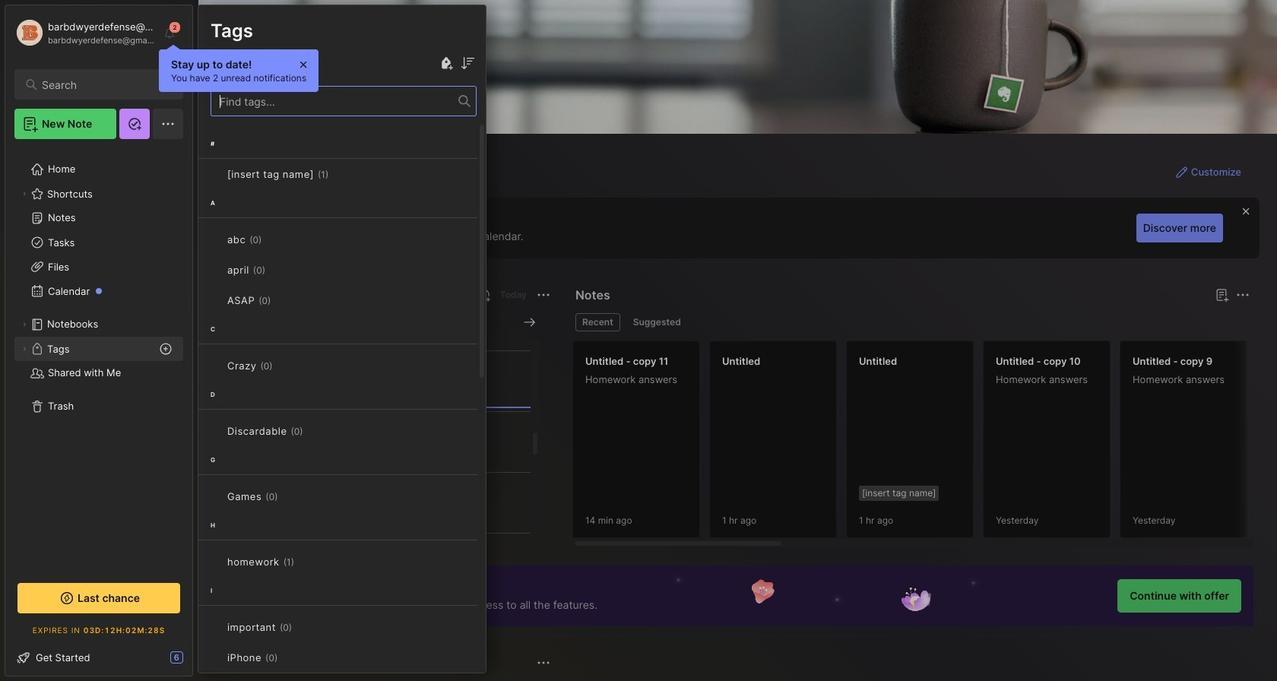 Task type: locate. For each thing, give the bounding box(es) containing it.
tag actions image
[[271, 294, 295, 306], [278, 490, 302, 503]]

tree
[[5, 148, 192, 566]]

main element
[[0, 0, 198, 681]]

1 tab from the left
[[575, 313, 620, 331]]

create new tag image
[[437, 54, 455, 72]]

row group
[[198, 128, 486, 681], [572, 341, 1277, 547]]

tooltip
[[159, 44, 319, 92]]

1 vertical spatial tag actions image
[[294, 556, 319, 568]]

0 horizontal spatial tab
[[575, 313, 620, 331]]

click to collapse image
[[192, 653, 203, 671]]

1 horizontal spatial tab
[[626, 313, 688, 331]]

tag actions image
[[265, 264, 290, 276], [294, 556, 319, 568], [278, 652, 302, 664]]

None search field
[[42, 75, 170, 94]]

expand tags image
[[20, 344, 29, 354]]

Tag actions field
[[265, 262, 290, 277], [271, 293, 295, 308], [278, 489, 302, 504], [294, 554, 319, 569], [278, 650, 302, 665]]

tab list
[[575, 313, 1248, 331]]

Search text field
[[42, 78, 170, 92]]

tab
[[575, 313, 620, 331], [626, 313, 688, 331]]

tree inside the main 'element'
[[5, 148, 192, 566]]



Task type: describe. For each thing, give the bounding box(es) containing it.
Account field
[[14, 17, 155, 48]]

2 tab from the left
[[626, 313, 688, 331]]

Help and Learning task checklist field
[[5, 645, 192, 670]]

1 vertical spatial tag actions image
[[278, 490, 302, 503]]

0 vertical spatial tag actions image
[[271, 294, 295, 306]]

0 horizontal spatial row group
[[198, 128, 486, 681]]

sort options image
[[458, 54, 477, 72]]

new task image
[[476, 287, 491, 303]]

0 vertical spatial tag actions image
[[265, 264, 290, 276]]

expand notebooks image
[[20, 320, 29, 329]]

1 horizontal spatial row group
[[572, 341, 1277, 547]]

none search field inside the main 'element'
[[42, 75, 170, 94]]

Sort field
[[458, 54, 477, 72]]

2 vertical spatial tag actions image
[[278, 652, 302, 664]]

Find tags… text field
[[211, 91, 458, 111]]



Task type: vqa. For each thing, say whether or not it's contained in the screenshot.
tab to the right
yes



